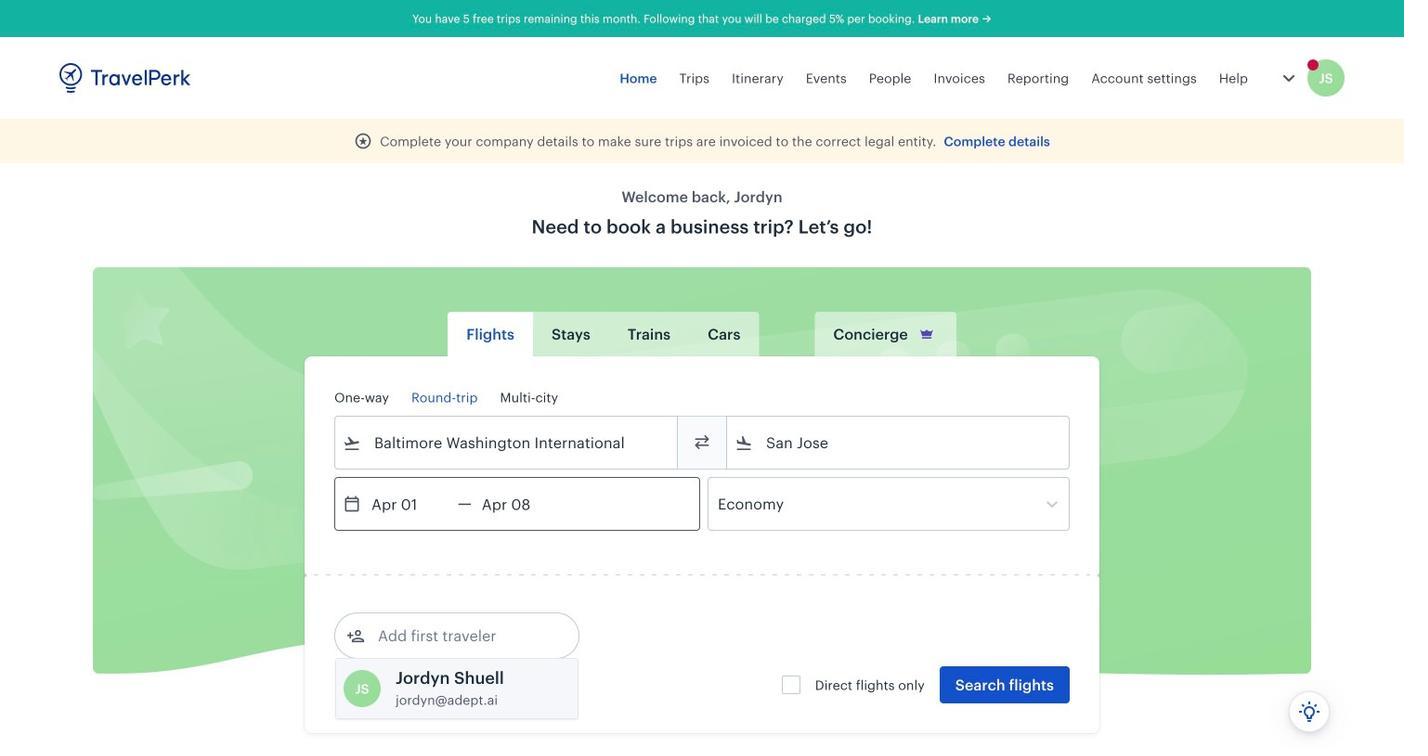 Task type: describe. For each thing, give the bounding box(es) containing it.
From search field
[[361, 428, 653, 458]]



Task type: locate. For each thing, give the bounding box(es) containing it.
Add first traveler search field
[[365, 622, 558, 651]]

To search field
[[753, 428, 1045, 458]]

Depart text field
[[361, 478, 458, 530]]

Return text field
[[472, 478, 568, 530]]



Task type: vqa. For each thing, say whether or not it's contained in the screenshot.
Frontier Airlines icon Delta Air Lines icon
no



